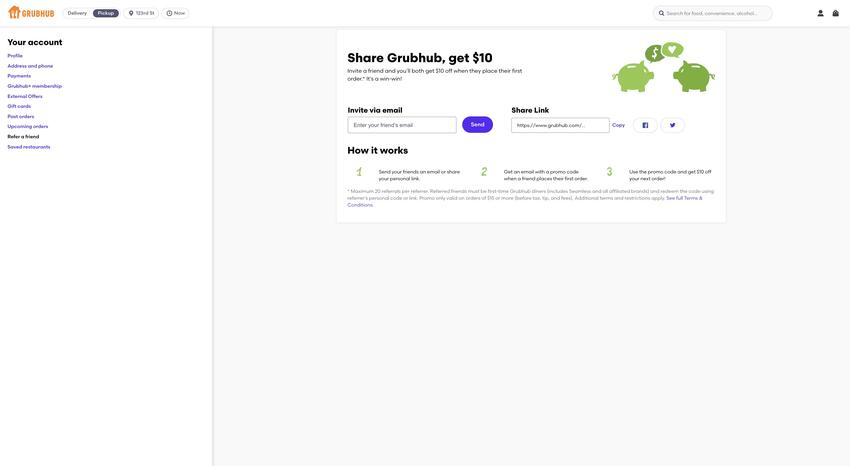 Task type: vqa. For each thing, say whether or not it's contained in the screenshot.
top SODO Sides
no



Task type: describe. For each thing, give the bounding box(es) containing it.
referrals
[[382, 189, 401, 194]]

friend inside get an email with a promo code when a friend places their first order.
[[522, 176, 536, 182]]

send for send your friends an email or share your personal link.
[[379, 169, 391, 175]]

grubhub+
[[8, 83, 31, 89]]

send for send
[[471, 121, 485, 128]]

copy button
[[610, 118, 628, 133]]

orders inside * maximum 20 referrals per referrer. referred friends must be first-time grubhub diners (includes seamless and all affiliated brands) and redeem the code using referrer's personal code or link. promo only valid on orders of $15 or more (before tax, tip, and fees). additional terms and restrictions apply.
[[466, 195, 481, 201]]

share grubhub, get $10 invite a friend and you'll both get $10 off when they place their first order.* it's a win-win!
[[348, 50, 522, 82]]

1 horizontal spatial $10
[[473, 50, 493, 65]]

profile link
[[8, 53, 23, 59]]

it's
[[367, 75, 374, 82]]

external offers link
[[8, 94, 42, 99]]

gift cards
[[8, 104, 31, 109]]

1 vertical spatial invite
[[348, 106, 368, 115]]

link. inside send your friends an email or share your personal link.
[[412, 176, 421, 182]]

email for get an email with a promo code when a friend places their first order.
[[521, 169, 534, 175]]

code down referrals on the top left of the page
[[391, 195, 402, 201]]

see
[[667, 195, 675, 201]]

first inside get an email with a promo code when a friend places their first order.
[[565, 176, 574, 182]]

2 horizontal spatial or
[[496, 195, 500, 201]]

be
[[481, 189, 487, 194]]

saved restaurants
[[8, 144, 50, 150]]

win!
[[391, 75, 402, 82]]

.
[[373, 202, 374, 208]]

membership
[[32, 83, 62, 89]]

0 horizontal spatial or
[[404, 195, 408, 201]]

a up it's
[[363, 68, 367, 74]]

share
[[447, 169, 460, 175]]

and up the apply.
[[651, 189, 660, 194]]

saved
[[8, 144, 22, 150]]

Enter your friend's email email field
[[348, 117, 457, 133]]

send button
[[463, 117, 493, 133]]

grubhub+ membership
[[8, 83, 62, 89]]

your account
[[8, 37, 62, 47]]

invite inside "share grubhub, get $10 invite a friend and you'll both get $10 off when they place their first order.* it's a win-win!"
[[348, 68, 362, 74]]

off inside the use the promo code and get $10 off your next order!
[[705, 169, 712, 175]]

a up grubhub
[[518, 176, 521, 182]]

1 horizontal spatial your
[[392, 169, 402, 175]]

terms
[[600, 195, 613, 201]]

see full terms & conditions
[[348, 195, 703, 208]]

email inside send your friends an email or share your personal link.
[[427, 169, 440, 175]]

share grubhub and save image
[[613, 41, 715, 93]]

restaurants
[[23, 144, 50, 150]]

get
[[504, 169, 513, 175]]

gift
[[8, 104, 16, 109]]

* maximum 20 referrals per referrer. referred friends must be first-time grubhub diners (includes seamless and all affiliated brands) and redeem the code using referrer's personal code or link. promo only valid on orders of $15 or more (before tax, tip, and fees). additional terms and restrictions apply.
[[348, 189, 714, 201]]

past orders
[[8, 114, 34, 120]]

only
[[436, 195, 446, 201]]

your inside the use the promo code and get $10 off your next order!
[[630, 176, 640, 182]]

place
[[483, 68, 498, 74]]

get an email with a promo code when a friend places their first order.
[[504, 169, 588, 182]]

1 vertical spatial get
[[426, 68, 435, 74]]

referrer's
[[348, 195, 368, 201]]

first inside "share grubhub, get $10 invite a friend and you'll both get $10 off when they place their first order.* it's a win-win!"
[[512, 68, 522, 74]]

see full terms & conditions link
[[348, 195, 703, 208]]

address
[[8, 63, 27, 69]]

how
[[348, 145, 369, 156]]

grubhub+ membership link
[[8, 83, 62, 89]]

2 horizontal spatial svg image
[[642, 121, 650, 130]]

first-
[[488, 189, 499, 194]]

tip,
[[543, 195, 550, 201]]

when inside get an email with a promo code when a friend places their first order.
[[504, 176, 517, 182]]

123rd st
[[136, 10, 154, 16]]

of
[[482, 195, 486, 201]]

the inside the use the promo code and get $10 off your next order!
[[640, 169, 647, 175]]

$10 inside the use the promo code and get $10 off your next order!
[[697, 169, 704, 175]]

payments link
[[8, 73, 31, 79]]

delivery
[[68, 10, 87, 16]]

upcoming orders
[[8, 124, 48, 130]]

their inside "share grubhub, get $10 invite a friend and you'll both get $10 off when they place their first order.* it's a win-win!"
[[499, 68, 511, 74]]

share for grubhub,
[[348, 50, 384, 65]]

using
[[702, 189, 714, 194]]

invite via email
[[348, 106, 403, 115]]

profile
[[8, 53, 23, 59]]

friends inside * maximum 20 referrals per referrer. referred friends must be first-time grubhub diners (includes seamless and all affiliated brands) and redeem the code using referrer's personal code or link. promo only valid on orders of $15 or more (before tax, tip, and fees). additional terms and restrictions apply.
[[451, 189, 467, 194]]

or inside send your friends an email or share your personal link.
[[441, 169, 446, 175]]

pickup
[[98, 10, 114, 16]]

valid
[[447, 195, 458, 201]]

copy
[[613, 122, 625, 128]]

next
[[641, 176, 651, 182]]

grubhub,
[[387, 50, 446, 65]]

time
[[499, 189, 509, 194]]

link. inside * maximum 20 referrals per referrer. referred friends must be first-time grubhub diners (includes seamless and all affiliated brands) and redeem the code using referrer's personal code or link. promo only valid on orders of $15 or more (before tax, tip, and fees). additional terms and restrictions apply.
[[409, 195, 418, 201]]

personal inside * maximum 20 referrals per referrer. referred friends must be first-time grubhub diners (includes seamless and all affiliated brands) and redeem the code using referrer's personal code or link. promo only valid on orders of $15 or more (before tax, tip, and fees). additional terms and restrictions apply.
[[369, 195, 389, 201]]

&
[[699, 195, 703, 201]]

20
[[375, 189, 381, 194]]

full
[[677, 195, 683, 201]]

maximum
[[351, 189, 374, 194]]

more
[[502, 195, 514, 201]]

both
[[412, 68, 424, 74]]

get inside the use the promo code and get $10 off your next order!
[[688, 169, 696, 175]]

saved restaurants link
[[8, 144, 50, 150]]

main navigation navigation
[[0, 0, 850, 27]]

order.*
[[348, 75, 365, 82]]

when inside "share grubhub, get $10 invite a friend and you'll both get $10 off when they place their first order.* it's a win-win!"
[[454, 68, 468, 74]]

orders for past orders
[[19, 114, 34, 120]]

all
[[603, 189, 608, 194]]

cards
[[17, 104, 31, 109]]

refer a friend link
[[8, 134, 39, 140]]

apply.
[[652, 195, 666, 201]]

external
[[8, 94, 27, 99]]

a right it's
[[375, 75, 379, 82]]

restrictions
[[625, 195, 650, 201]]

link
[[534, 106, 549, 115]]



Task type: locate. For each thing, give the bounding box(es) containing it.
and inside the use the promo code and get $10 off your next order!
[[678, 169, 687, 175]]

off
[[445, 68, 453, 74], [705, 169, 712, 175]]

123rd
[[136, 10, 149, 16]]

1 horizontal spatial the
[[680, 189, 688, 194]]

0 vertical spatial friend
[[368, 68, 384, 74]]

0 vertical spatial the
[[640, 169, 647, 175]]

your up 20
[[379, 176, 389, 182]]

friends
[[403, 169, 419, 175], [451, 189, 467, 194]]

on
[[459, 195, 465, 201]]

a right refer in the left of the page
[[21, 134, 24, 140]]

your up referrals on the top left of the page
[[392, 169, 402, 175]]

affiliated
[[609, 189, 630, 194]]

1 horizontal spatial share
[[512, 106, 533, 115]]

an up referrer. at top
[[420, 169, 426, 175]]

1 vertical spatial share
[[512, 106, 533, 115]]

0 horizontal spatial your
[[379, 176, 389, 182]]

2 vertical spatial orders
[[466, 195, 481, 201]]

0 horizontal spatial svg image
[[128, 10, 135, 17]]

1 vertical spatial off
[[705, 169, 712, 175]]

redeem
[[661, 189, 679, 194]]

email right via on the left
[[383, 106, 403, 115]]

when down get
[[504, 176, 517, 182]]

share link
[[512, 106, 549, 115]]

svg image
[[128, 10, 135, 17], [166, 10, 173, 17], [642, 121, 650, 130]]

0 horizontal spatial share
[[348, 50, 384, 65]]

per
[[402, 189, 410, 194]]

1 vertical spatial send
[[379, 169, 391, 175]]

promo up order!
[[648, 169, 664, 175]]

an
[[420, 169, 426, 175], [514, 169, 520, 175]]

upcoming orders link
[[8, 124, 48, 130]]

seamless
[[569, 189, 591, 194]]

and inside "share grubhub, get $10 invite a friend and you'll both get $10 off when they place their first order.* it's a win-win!"
[[385, 68, 396, 74]]

0 vertical spatial send
[[471, 121, 485, 128]]

2 horizontal spatial get
[[688, 169, 696, 175]]

0 vertical spatial when
[[454, 68, 468, 74]]

svg image right copy button at the right top
[[642, 121, 650, 130]]

$10
[[473, 50, 493, 65], [436, 68, 444, 74], [697, 169, 704, 175]]

share up it's
[[348, 50, 384, 65]]

share left link at the top of the page
[[512, 106, 533, 115]]

0 vertical spatial first
[[512, 68, 522, 74]]

personal inside send your friends an email or share your personal link.
[[390, 176, 410, 182]]

invite up order.*
[[348, 68, 362, 74]]

grubhub
[[510, 189, 531, 194]]

code up order.
[[567, 169, 579, 175]]

0 horizontal spatial $10
[[436, 68, 444, 74]]

0 horizontal spatial their
[[499, 68, 511, 74]]

your
[[392, 169, 402, 175], [379, 176, 389, 182], [630, 176, 640, 182]]

upcoming
[[8, 124, 32, 130]]

friends up on
[[451, 189, 467, 194]]

referrer.
[[411, 189, 429, 194]]

phone
[[38, 63, 53, 69]]

step 3 image
[[598, 167, 621, 176]]

1 vertical spatial $10
[[436, 68, 444, 74]]

code up terms
[[689, 189, 701, 194]]

and
[[28, 63, 37, 69], [385, 68, 396, 74], [678, 169, 687, 175], [593, 189, 602, 194], [651, 189, 660, 194], [551, 195, 560, 201], [615, 195, 624, 201]]

or down the per
[[404, 195, 408, 201]]

2 horizontal spatial friend
[[522, 176, 536, 182]]

0 vertical spatial $10
[[473, 50, 493, 65]]

0 vertical spatial orders
[[19, 114, 34, 120]]

send
[[471, 121, 485, 128], [379, 169, 391, 175]]

their right place at the top of the page
[[499, 68, 511, 74]]

promo
[[420, 195, 435, 201]]

link. up referrer. at top
[[412, 176, 421, 182]]

$10 up using
[[697, 169, 704, 175]]

1 vertical spatial orders
[[33, 124, 48, 130]]

friend up it's
[[368, 68, 384, 74]]

2 horizontal spatial your
[[630, 176, 640, 182]]

Search for food, convenience, alcohol... search field
[[653, 6, 773, 21]]

0 horizontal spatial friend
[[25, 134, 39, 140]]

their up (includes
[[553, 176, 564, 182]]

the
[[640, 169, 647, 175], [680, 189, 688, 194]]

0 horizontal spatial off
[[445, 68, 453, 74]]

svg image left now
[[166, 10, 173, 17]]

or
[[441, 169, 446, 175], [404, 195, 408, 201], [496, 195, 500, 201]]

the up full
[[680, 189, 688, 194]]

1 vertical spatial friends
[[451, 189, 467, 194]]

0 horizontal spatial get
[[426, 68, 435, 74]]

1 vertical spatial friend
[[25, 134, 39, 140]]

send inside button
[[471, 121, 485, 128]]

off up using
[[705, 169, 712, 175]]

your
[[8, 37, 26, 47]]

and up the win-
[[385, 68, 396, 74]]

0 vertical spatial off
[[445, 68, 453, 74]]

an inside get an email with a promo code when a friend places their first order.
[[514, 169, 520, 175]]

refer
[[8, 134, 20, 140]]

when left they
[[454, 68, 468, 74]]

code inside the use the promo code and get $10 off your next order!
[[665, 169, 677, 175]]

their inside get an email with a promo code when a friend places their first order.
[[553, 176, 564, 182]]

0 horizontal spatial email
[[383, 106, 403, 115]]

get up terms
[[688, 169, 696, 175]]

0 horizontal spatial send
[[379, 169, 391, 175]]

0 vertical spatial link.
[[412, 176, 421, 182]]

0 horizontal spatial an
[[420, 169, 426, 175]]

personal
[[390, 176, 410, 182], [369, 195, 389, 201]]

order.
[[575, 176, 588, 182]]

email left with
[[521, 169, 534, 175]]

code up order!
[[665, 169, 677, 175]]

when
[[454, 68, 468, 74], [504, 176, 517, 182]]

and up the redeem
[[678, 169, 687, 175]]

1 horizontal spatial first
[[565, 176, 574, 182]]

promo up places
[[551, 169, 566, 175]]

0 vertical spatial invite
[[348, 68, 362, 74]]

0 horizontal spatial first
[[512, 68, 522, 74]]

use
[[630, 169, 638, 175]]

orders for upcoming orders
[[33, 124, 48, 130]]

or right $15
[[496, 195, 500, 201]]

2 promo from the left
[[648, 169, 664, 175]]

0 horizontal spatial friends
[[403, 169, 419, 175]]

brands)
[[631, 189, 649, 194]]

(includes
[[547, 189, 568, 194]]

invite
[[348, 68, 362, 74], [348, 106, 368, 115]]

promo
[[551, 169, 566, 175], [648, 169, 664, 175]]

code
[[567, 169, 579, 175], [665, 169, 677, 175], [689, 189, 701, 194], [391, 195, 402, 201]]

first right place at the top of the page
[[512, 68, 522, 74]]

friend inside "share grubhub, get $10 invite a friend and you'll both get $10 off when they place their first order.* it's a win-win!"
[[368, 68, 384, 74]]

delivery button
[[63, 8, 92, 19]]

friend up saved restaurants
[[25, 134, 39, 140]]

1 horizontal spatial an
[[514, 169, 520, 175]]

$10 up place at the top of the page
[[473, 50, 493, 65]]

1 horizontal spatial or
[[441, 169, 446, 175]]

0 vertical spatial share
[[348, 50, 384, 65]]

the inside * maximum 20 referrals per referrer. referred friends must be first-time grubhub diners (includes seamless and all affiliated brands) and redeem the code using referrer's personal code or link. promo only valid on orders of $15 or more (before tax, tip, and fees). additional terms and restrictions apply.
[[680, 189, 688, 194]]

st
[[150, 10, 154, 16]]

with
[[535, 169, 545, 175]]

1 promo from the left
[[551, 169, 566, 175]]

payments
[[8, 73, 31, 79]]

2 vertical spatial get
[[688, 169, 696, 175]]

use the promo code and get $10 off your next order!
[[630, 169, 712, 182]]

diners
[[532, 189, 546, 194]]

1 horizontal spatial their
[[553, 176, 564, 182]]

their
[[499, 68, 511, 74], [553, 176, 564, 182]]

order!
[[652, 176, 666, 182]]

they
[[470, 68, 481, 74]]

1 an from the left
[[420, 169, 426, 175]]

your down use
[[630, 176, 640, 182]]

personal up the per
[[390, 176, 410, 182]]

svg image for 123rd st
[[128, 10, 135, 17]]

get right "both"
[[426, 68, 435, 74]]

2 an from the left
[[514, 169, 520, 175]]

123rd st button
[[123, 8, 162, 19]]

fees).
[[561, 195, 574, 201]]

1 horizontal spatial friend
[[368, 68, 384, 74]]

email inside get an email with a promo code when a friend places their first order.
[[521, 169, 534, 175]]

1 horizontal spatial friends
[[451, 189, 467, 194]]

0 vertical spatial get
[[449, 50, 470, 65]]

get up they
[[449, 50, 470, 65]]

1 vertical spatial link.
[[409, 195, 418, 201]]

orders up the refer a friend link
[[33, 124, 48, 130]]

send your friends an email or share your personal link.
[[379, 169, 460, 182]]

you'll
[[397, 68, 411, 74]]

1 horizontal spatial off
[[705, 169, 712, 175]]

off left they
[[445, 68, 453, 74]]

0 vertical spatial personal
[[390, 176, 410, 182]]

0 horizontal spatial promo
[[551, 169, 566, 175]]

friend
[[368, 68, 384, 74], [25, 134, 39, 140], [522, 176, 536, 182]]

step 1 image
[[348, 167, 371, 176]]

1 horizontal spatial email
[[427, 169, 440, 175]]

and down affiliated
[[615, 195, 624, 201]]

tax,
[[533, 195, 541, 201]]

offers
[[28, 94, 42, 99]]

step 2 image
[[473, 167, 496, 176]]

1 horizontal spatial personal
[[390, 176, 410, 182]]

orders up the upcoming orders
[[19, 114, 34, 120]]

win-
[[380, 75, 391, 82]]

now
[[174, 10, 185, 16]]

orders
[[19, 114, 34, 120], [33, 124, 48, 130], [466, 195, 481, 201]]

friends up the per
[[403, 169, 419, 175]]

0 vertical spatial their
[[499, 68, 511, 74]]

$15
[[487, 195, 495, 201]]

orders down the must
[[466, 195, 481, 201]]

pickup button
[[92, 8, 120, 19]]

email left share
[[427, 169, 440, 175]]

svg image inside 123rd st button
[[128, 10, 135, 17]]

svg image inside now button
[[166, 10, 173, 17]]

link. down referrer. at top
[[409, 195, 418, 201]]

0 horizontal spatial personal
[[369, 195, 389, 201]]

1 horizontal spatial when
[[504, 176, 517, 182]]

first
[[512, 68, 522, 74], [565, 176, 574, 182]]

2 horizontal spatial $10
[[697, 169, 704, 175]]

1 horizontal spatial svg image
[[166, 10, 173, 17]]

an right get
[[514, 169, 520, 175]]

1 vertical spatial when
[[504, 176, 517, 182]]

1 vertical spatial first
[[565, 176, 574, 182]]

None text field
[[512, 118, 610, 133]]

and left phone
[[28, 63, 37, 69]]

first left order.
[[565, 176, 574, 182]]

conditions
[[348, 202, 373, 208]]

or left share
[[441, 169, 446, 175]]

0 horizontal spatial the
[[640, 169, 647, 175]]

invite left via on the left
[[348, 106, 368, 115]]

gift cards link
[[8, 104, 31, 109]]

1 horizontal spatial promo
[[648, 169, 664, 175]]

1 vertical spatial the
[[680, 189, 688, 194]]

personal down 20
[[369, 195, 389, 201]]

must
[[468, 189, 480, 194]]

code inside get an email with a promo code when a friend places their first order.
[[567, 169, 579, 175]]

1 horizontal spatial send
[[471, 121, 485, 128]]

it
[[371, 145, 378, 156]]

address and phone link
[[8, 63, 53, 69]]

refer a friend
[[8, 134, 39, 140]]

email
[[383, 106, 403, 115], [427, 169, 440, 175], [521, 169, 534, 175]]

0 vertical spatial friends
[[403, 169, 419, 175]]

promo inside the use the promo code and get $10 off your next order!
[[648, 169, 664, 175]]

the up next
[[640, 169, 647, 175]]

off inside "share grubhub, get $10 invite a friend and you'll both get $10 off when they place their first order.* it's a win-win!"
[[445, 68, 453, 74]]

email for invite via email
[[383, 106, 403, 115]]

via
[[370, 106, 381, 115]]

additional
[[575, 195, 599, 201]]

send inside send your friends an email or share your personal link.
[[379, 169, 391, 175]]

now button
[[162, 8, 192, 19]]

$10 right "both"
[[436, 68, 444, 74]]

friends inside send your friends an email or share your personal link.
[[403, 169, 419, 175]]

2 vertical spatial friend
[[522, 176, 536, 182]]

1 vertical spatial their
[[553, 176, 564, 182]]

friend down with
[[522, 176, 536, 182]]

promo inside get an email with a promo code when a friend places their first order.
[[551, 169, 566, 175]]

2 vertical spatial $10
[[697, 169, 704, 175]]

svg image for now
[[166, 10, 173, 17]]

share inside "share grubhub, get $10 invite a friend and you'll both get $10 off when they place their first order.* it's a win-win!"
[[348, 50, 384, 65]]

svg image
[[817, 9, 825, 17], [832, 9, 840, 17], [659, 10, 665, 17], [669, 121, 677, 130]]

0 horizontal spatial when
[[454, 68, 468, 74]]

share for link
[[512, 106, 533, 115]]

1 vertical spatial personal
[[369, 195, 389, 201]]

an inside send your friends an email or share your personal link.
[[420, 169, 426, 175]]

a right with
[[546, 169, 549, 175]]

svg image left 123rd
[[128, 10, 135, 17]]

and down (includes
[[551, 195, 560, 201]]

a
[[363, 68, 367, 74], [375, 75, 379, 82], [21, 134, 24, 140], [546, 169, 549, 175], [518, 176, 521, 182]]

2 horizontal spatial email
[[521, 169, 534, 175]]

1 horizontal spatial get
[[449, 50, 470, 65]]

and left "all"
[[593, 189, 602, 194]]



